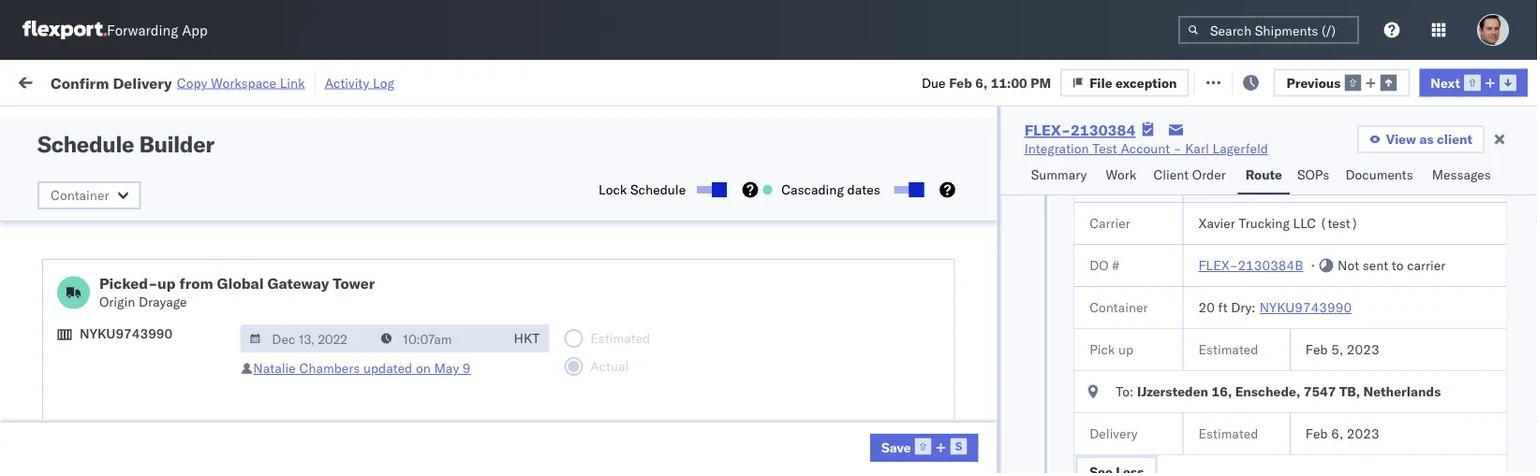 Task type: vqa. For each thing, say whether or not it's contained in the screenshot.
1st THE 'MAEU9408431' from the bottom of the page
yes



Task type: describe. For each thing, give the bounding box(es) containing it.
schedule delivery appointment button
[[43, 165, 230, 186]]

status
[[101, 116, 134, 130]]

clearance for second "upload customs clearance documents" link from the bottom
[[145, 322, 205, 338]]

delivery for schedule delivery appointment
[[102, 166, 150, 183]]

feb up the 10:00 pm pst, feb 9, 2023
[[390, 373, 413, 390]]

pst, for 4,
[[357, 332, 386, 348]]

next button
[[1419, 69, 1528, 97]]

760 at risk
[[344, 73, 409, 89]]

flex
[[1004, 153, 1025, 167]]

confirm for 3:00 am pst, feb 6, 2023
[[43, 363, 91, 379]]

summary button
[[1024, 158, 1098, 195]]

cascading
[[781, 182, 844, 198]]

flex-2130384 down summary button
[[1034, 208, 1131, 225]]

order
[[1192, 167, 1226, 183]]

0 vertical spatial work
[[203, 73, 236, 89]]

3:00 am pst, feb 6, 2023
[[302, 373, 464, 390]]

workitem
[[21, 153, 70, 167]]

tb,
[[1339, 384, 1360, 400]]

pickup for 3:00
[[94, 363, 135, 379]]

may
[[434, 361, 459, 377]]

integration test account - karl lagerfeld for 11:00 pm pst, feb 2, 2023
[[817, 250, 1061, 266]]

netherlands for confirm pickup from rotterdam, netherlands link associated with 3:00 am pst, feb 6, 2023
[[43, 382, 116, 398]]

integration for 5:30 pm pst, jan 30, 2023
[[817, 208, 881, 225]]

due feb 6, 11:00 pm
[[922, 74, 1051, 91]]

flex-2130384 down "pick" on the right bottom of the page
[[1034, 373, 1131, 390]]

pick
[[1089, 342, 1115, 358]]

integration for 5:30 am pst, feb 3, 2023
[[817, 291, 881, 307]]

account for 3:00 am pst, feb 6, 2023
[[913, 373, 962, 390]]

nyku9743990 button
[[1259, 300, 1351, 316]]

1 horizontal spatial on
[[458, 73, 473, 89]]

4 resize handle column header from the left
[[663, 145, 686, 474]]

upload customs clearance documents for second "upload customs clearance documents" link from the bottom
[[43, 322, 205, 357]]

pickup inside schedule pickup from rotterdam, netherlands
[[102, 198, 142, 214]]

feb left 4, in the bottom of the page
[[389, 332, 412, 348]]

chambers
[[299, 361, 360, 377]]

carrier
[[1089, 215, 1130, 232]]

integration for 3:00 am pst, feb 6, 2023
[[817, 373, 881, 390]]

lock
[[599, 182, 627, 198]]

confirm for 5:30 am pst, feb 3, 2023
[[43, 290, 91, 306]]

confirm delivery copy workspace link
[[51, 73, 305, 92]]

--
[[817, 414, 833, 431]]

from inside schedule pickup from rotterdam, netherlands
[[146, 198, 173, 214]]

llc
[[1293, 215, 1316, 232]]

dates
[[847, 182, 880, 198]]

1 upload from the top
[[43, 116, 86, 132]]

ping - test entity
[[817, 456, 926, 472]]

flex-2130384 down flex-2130384 link
[[1034, 167, 1131, 184]]

feb up testmbl123
[[1305, 426, 1327, 443]]

ocean for 3:00 am pst, feb 6, 2023
[[573, 373, 612, 390]]

updated
[[363, 361, 412, 377]]

mbl/mawb numbers button
[[1266, 149, 1482, 168]]

previous button
[[1273, 69, 1410, 97]]

trucking
[[1238, 215, 1289, 232]]

previous
[[1287, 74, 1341, 91]]

pm for 5:30 pm pst, jan 30, 2023
[[333, 208, 354, 225]]

flex-2130387 for 5:30 am pst, feb 3, 2023
[[1034, 291, 1131, 307]]

3,
[[416, 291, 428, 307]]

rotterdam, for 3:00 am pst, feb 6, 2023
[[169, 363, 236, 379]]

8 resize handle column header from the left
[[1244, 145, 1266, 474]]

summary
[[1031, 167, 1087, 183]]

delivery for confirm delivery
[[94, 290, 142, 306]]

2130384 up to:
[[1074, 332, 1131, 348]]

no
[[439, 116, 454, 130]]

20
[[1198, 300, 1214, 316]]

numbers for container numbers
[[1154, 161, 1200, 175]]

2130384 down "pick" on the right bottom of the page
[[1074, 373, 1131, 390]]

pst, for 30,
[[357, 208, 386, 225]]

message
[[251, 73, 303, 89]]

confirm delivery link
[[43, 289, 142, 308]]

numbers for mbl/mawb numbers
[[1344, 153, 1390, 167]]

10:00 pm pst, feb 9, 2023
[[302, 414, 471, 431]]

2130384 up carrier
[[1074, 167, 1131, 184]]

confirm up by:
[[51, 73, 109, 92]]

2023 for 11:00 pm pst, feb 2, 2023
[[439, 250, 471, 266]]

2130384b
[[1237, 258, 1303, 274]]

3 resize handle column header from the left
[[541, 145, 564, 474]]

to
[[1391, 258, 1403, 274]]

2 upload from the top
[[43, 322, 86, 338]]

2023 down the "tb,"
[[1346, 426, 1379, 443]]

picked-up from global gateway tower origin drayage
[[99, 274, 375, 311]]

customs for 3rd "upload customs clearance documents" link from the top
[[89, 404, 142, 421]]

zimu3048342 for 5:30 pm pst, jan 30, 2023
[[1276, 208, 1365, 225]]

air
[[573, 414, 590, 431]]

gvcu5265864 for 5:30 am pst, feb 3, 2023
[[1154, 290, 1246, 307]]

test inside "link"
[[1092, 141, 1117, 157]]

1 fcl from the top
[[615, 167, 639, 184]]

0 horizontal spatial exception
[[1116, 74, 1177, 91]]

flex-2006134
[[1034, 456, 1131, 472]]

at
[[372, 73, 383, 89]]

2006134
[[1074, 456, 1131, 472]]

upload customs clearance documents button
[[43, 403, 266, 443]]

workspace
[[211, 74, 276, 91]]

ocean for 11:00 pm pst, feb 2, 2023
[[573, 250, 612, 266]]

gvcu5265864 for 11:00 pm pst, feb 2, 2023
[[1154, 249, 1246, 266]]

(test)
[[1319, 215, 1358, 232]]

1 vertical spatial work
[[1106, 167, 1136, 183]]

lagerfeld for 5:30 pm pst, feb 4, 2023
[[1005, 332, 1061, 348]]

messages button
[[1424, 158, 1501, 195]]

netherlands right the "tb,"
[[1363, 384, 1440, 400]]

origin
[[99, 294, 135, 311]]

ocean fcl for 5:30 pm pst, feb 4, 2023
[[573, 332, 639, 348]]

container button
[[37, 182, 141, 210]]

1 horizontal spatial file
[[1218, 73, 1241, 89]]

1 zimu3048342 from the top
[[1276, 167, 1365, 184]]

ocean for 5:30 pm pst, jan 30, 2023
[[573, 208, 612, 225]]

2130387 for 5:30 am pst, feb 3, 2023
[[1074, 291, 1131, 307]]

integration test account - karl lagerfeld for 5:30 am pst, feb 3, 2023
[[817, 291, 1061, 307]]

my
[[19, 68, 49, 94]]

integration test account - karl lagerfeld for 5:30 pm pst, feb 4, 2023
[[817, 332, 1061, 348]]

builder
[[139, 130, 214, 158]]

maeu9408431 for 11:00 pm pst, feb 2, 2023
[[1276, 250, 1370, 266]]

copy
[[177, 74, 207, 91]]

pst, for 9,
[[365, 414, 394, 431]]

feb 5, 2023
[[1305, 342, 1379, 358]]

as
[[1419, 131, 1434, 148]]

to: ijzersteden 16, enschede, 7547 tb, netherlands
[[1115, 384, 1440, 400]]

205 on track
[[430, 73, 507, 89]]

log
[[373, 74, 394, 91]]

ocean fcl for 5:30 pm pst, jan 30, 2023
[[573, 208, 639, 225]]

10 resize handle column header from the left
[[1503, 145, 1526, 474]]

natalie
[[253, 361, 296, 377]]

in
[[279, 116, 289, 130]]

container inside container button
[[51, 187, 109, 204]]

next
[[1431, 74, 1460, 91]]

05707175362
[[1276, 414, 1365, 431]]

account inside integration test account - karl lagerfeld "link"
[[1121, 141, 1170, 157]]

up for picked-
[[157, 274, 176, 293]]

integration inside "link"
[[1024, 141, 1089, 157]]

fcl for 5:30 pm pst, feb 4, 2023
[[615, 332, 639, 348]]

netherlands for confirm pickup from rotterdam, netherlands link related to 11:00 pm pst, feb 2, 2023
[[43, 258, 116, 274]]

rotterdam, inside schedule pickup from rotterdam, netherlands
[[177, 198, 243, 214]]

documents button
[[1338, 158, 1424, 195]]

lagerfeld for 11:00 pm pst, feb 2, 2023
[[1005, 250, 1061, 266]]

link
[[280, 74, 305, 91]]

2 upload customs clearance documents link from the top
[[43, 321, 266, 358]]

risk
[[387, 73, 409, 89]]

karl for 11:00 pm pst, feb 2, 2023
[[977, 250, 1001, 266]]

customs for first "upload customs clearance documents" link from the top
[[89, 116, 142, 132]]

confirm delivery button
[[43, 289, 142, 310]]

not sent to carrier
[[1337, 258, 1445, 274]]

not
[[1337, 258, 1359, 274]]

confirm pickup from rotterdam, netherlands button for 11:00 pm pst, feb 2, 2023
[[43, 238, 266, 278]]

customs for second "upload customs clearance documents" link from the bottom
[[89, 322, 142, 338]]

route
[[1245, 167, 1282, 183]]

sops
[[1297, 167, 1329, 183]]

work,
[[197, 116, 226, 130]]

schedule builder
[[37, 130, 214, 158]]

view as client
[[1386, 131, 1472, 148]]

schedule for schedule delivery appointment
[[43, 166, 98, 183]]

flex-2130384 up to:
[[1034, 332, 1131, 348]]

track
[[476, 73, 507, 89]]

estimated for feb 5, 2023
[[1198, 342, 1258, 358]]

5:30 for 5:30 am pst, feb 3, 2023
[[302, 291, 330, 307]]

5:30 for 5:30 pm pst, jan 30, 2023
[[302, 208, 330, 225]]

2023 for 5:30 am pst, feb 3, 2023
[[432, 291, 464, 307]]

activity log button
[[325, 71, 394, 94]]

ping
[[817, 456, 848, 472]]

lagerfeld for 3:00 am pst, feb 6, 2023
[[1005, 373, 1061, 390]]

2130384 up work button
[[1071, 121, 1136, 140]]

pst, for 6,
[[358, 373, 387, 390]]

ready
[[142, 116, 176, 130]]

pst, for 3,
[[358, 291, 387, 307]]

confirm pickup from rotterdam, netherlands link for 3:00 am pst, feb 6, 2023
[[43, 362, 266, 399]]

2130387 for 11:00 pm pst, feb 2, 2023
[[1074, 250, 1131, 266]]

2 horizontal spatial :
[[1251, 300, 1255, 316]]

from down the schedule pickup from rotterdam, netherlands button
[[138, 239, 166, 256]]

lock schedule
[[599, 182, 686, 198]]

batch action
[[1433, 73, 1514, 89]]

sops button
[[1290, 158, 1338, 195]]

appointment
[[153, 166, 230, 183]]

clearance for first "upload customs clearance documents" link from the top
[[145, 116, 205, 132]]

10:00
[[302, 414, 338, 431]]

from up upload customs clearance documents button
[[138, 363, 166, 379]]

2,
[[423, 250, 436, 266]]



Task type: locate. For each thing, give the bounding box(es) containing it.
up right "pick" on the right bottom of the page
[[1118, 342, 1133, 358]]

copy workspace link button
[[177, 74, 305, 91]]

2 vertical spatial pickup
[[94, 363, 135, 379]]

upload customs clearance documents for first "upload customs clearance documents" link from the top
[[43, 116, 205, 151]]

schedule delivery appointment link
[[43, 165, 230, 184]]

0 horizontal spatial on
[[416, 361, 431, 377]]

2 vertical spatial customs
[[89, 404, 142, 421]]

client order button
[[1146, 158, 1238, 195]]

2 5:30 from the top
[[302, 291, 330, 307]]

client order
[[1153, 167, 1226, 183]]

5 ocean from the top
[[573, 373, 612, 390]]

2 ocean from the top
[[573, 208, 612, 225]]

estimated down ft
[[1198, 342, 1258, 358]]

flex-2130384 button
[[1004, 163, 1135, 189], [1004, 163, 1135, 189], [1004, 204, 1135, 230], [1004, 204, 1135, 230], [1004, 327, 1135, 354], [1004, 327, 1135, 354], [1004, 369, 1135, 395], [1004, 369, 1135, 395]]

pickup down schedule delivery appointment button
[[102, 198, 142, 214]]

confirm down container button
[[43, 239, 91, 256]]

5,
[[1331, 342, 1343, 358]]

pm for 5:30 pm pst, feb 4, 2023
[[333, 332, 354, 348]]

1 vertical spatial am
[[333, 373, 355, 390]]

1 ocean from the top
[[573, 167, 612, 184]]

by:
[[68, 115, 86, 131]]

0 vertical spatial 6,
[[975, 74, 988, 91]]

2023 right 30,
[[437, 208, 469, 225]]

5:30 left tower
[[302, 291, 330, 307]]

confirm pickup from rotterdam, netherlands link up upload customs clearance documents button
[[43, 362, 266, 399]]

ocean fcl for 11:00 pm pst, feb 2, 2023
[[573, 250, 639, 266]]

feb left 5,
[[1305, 342, 1327, 358]]

work
[[203, 73, 236, 89], [1106, 167, 1136, 183]]

pst, up 5:30 pm pst, feb 4, 2023
[[358, 291, 387, 307]]

confirm pickup from rotterdam, netherlands button for 3:00 am pst, feb 6, 2023
[[43, 362, 266, 401]]

mofu0618318
[[1154, 455, 1249, 472]]

lagerfeld for 5:30 am pst, feb 3, 2023
[[1005, 291, 1061, 307]]

app
[[182, 21, 208, 39]]

0 vertical spatial upload customs clearance documents link
[[43, 115, 266, 152]]

zimu3048342 for 3:00 am pst, feb 6, 2023
[[1276, 373, 1365, 390]]

upload customs clearance documents for 3rd "upload customs clearance documents" link from the top
[[43, 404, 205, 439]]

0 vertical spatial clearance
[[145, 116, 205, 132]]

0 horizontal spatial numbers
[[1154, 161, 1200, 175]]

: left ready
[[134, 116, 138, 130]]

karl for 3:00 am pst, feb 6, 2023
[[977, 373, 1001, 390]]

0 vertical spatial flex-2130387
[[1034, 250, 1131, 266]]

2 vertical spatial rotterdam,
[[169, 363, 236, 379]]

feb
[[949, 74, 972, 91], [397, 250, 420, 266], [390, 291, 413, 307], [389, 332, 412, 348], [1305, 342, 1327, 358], [390, 373, 413, 390], [397, 414, 420, 431], [1305, 426, 1327, 443]]

from down schedule delivery appointment button
[[146, 198, 173, 214]]

file exception up integration test account - karl lagerfeld "link" in the top of the page
[[1089, 74, 1177, 91]]

0 horizontal spatial file
[[1089, 74, 1112, 91]]

container inside container numbers button
[[1154, 146, 1204, 160]]

import work
[[158, 73, 236, 89]]

pm
[[1031, 74, 1051, 91], [333, 208, 354, 225], [341, 250, 362, 266], [333, 332, 354, 348], [341, 414, 362, 431]]

am for 5:30
[[333, 291, 355, 307]]

2023 right 9,
[[439, 414, 471, 431]]

zimu3048342 down sops button
[[1276, 208, 1365, 225]]

pm for 10:00 pm pst, feb 9, 2023
[[341, 414, 362, 431]]

batch action button
[[1404, 67, 1526, 95]]

1 horizontal spatial :
[[431, 116, 434, 130]]

1 upload customs clearance documents link from the top
[[43, 115, 266, 152]]

schedule inside button
[[43, 166, 98, 183]]

file
[[1218, 73, 1241, 89], [1089, 74, 1112, 91]]

2023 right "2,"
[[439, 250, 471, 266]]

4 ocean from the top
[[573, 332, 612, 348]]

2 gvcu5265864 from the top
[[1154, 290, 1246, 307]]

confirm pickup from rotterdam, netherlands for 3:00
[[43, 363, 236, 398]]

from
[[146, 198, 173, 214], [138, 239, 166, 256], [179, 274, 213, 293], [138, 363, 166, 379]]

integration test account - karl lagerfeld for 3:00 am pst, feb 6, 2023
[[817, 373, 1061, 390]]

3 ocean fcl from the top
[[573, 250, 639, 266]]

3 upload from the top
[[43, 404, 86, 421]]

up
[[157, 274, 176, 293], [1118, 342, 1133, 358]]

4 fcl from the top
[[615, 332, 639, 348]]

2 confirm pickup from rotterdam, netherlands from the top
[[43, 363, 236, 398]]

forwarding
[[107, 21, 178, 39]]

from up drayage
[[179, 274, 213, 293]]

pst, down 5:30 pm pst, feb 4, 2023
[[358, 373, 387, 390]]

2 2130387 from the top
[[1074, 291, 1131, 307]]

6 resize handle column header from the left
[[972, 145, 995, 474]]

fcl for 3:00 am pst, feb 6, 2023
[[615, 373, 639, 390]]

0 vertical spatial container
[[1154, 146, 1204, 160]]

1 upload customs clearance documents from the top
[[43, 116, 205, 151]]

0 vertical spatial 5:30
[[302, 208, 330, 225]]

gvcu5265864 down flex-2130384b button
[[1154, 290, 1246, 307]]

2 maeu9408431 from the top
[[1276, 291, 1370, 307]]

on right "205"
[[458, 73, 473, 89]]

1 vertical spatial up
[[1118, 342, 1133, 358]]

1 vertical spatial upload
[[43, 322, 86, 338]]

maeu9408431 down (test)
[[1276, 250, 1370, 266]]

pst, up natalie chambers updated on may 9 button
[[357, 332, 386, 348]]

3 ocean from the top
[[573, 250, 612, 266]]

2 upload customs clearance documents from the top
[[43, 322, 205, 357]]

1 vertical spatial upload customs clearance documents
[[43, 322, 205, 357]]

schedule
[[37, 130, 134, 158], [43, 166, 98, 183], [630, 182, 686, 198], [43, 198, 98, 214]]

(0)
[[303, 73, 328, 89]]

2023 right 3,
[[432, 291, 464, 307]]

account for 5:30 am pst, feb 3, 2023
[[913, 291, 962, 307]]

2 flex-2130387 from the top
[[1034, 291, 1131, 307]]

karl for 5:30 am pst, feb 3, 2023
[[977, 291, 1001, 307]]

1 horizontal spatial up
[[1118, 342, 1133, 358]]

pm left jan
[[333, 208, 354, 225]]

1 confirm pickup from rotterdam, netherlands link from the top
[[43, 238, 266, 276]]

estimated for feb 6, 2023
[[1198, 426, 1258, 443]]

rotterdam, for 11:00 pm pst, feb 2, 2023
[[169, 239, 236, 256]]

am right gateway
[[333, 291, 355, 307]]

1 horizontal spatial 11:00
[[991, 74, 1027, 91]]

pm right the 10:00
[[341, 414, 362, 431]]

confirm pickup from rotterdam, netherlands link down the schedule pickup from rotterdam, netherlands button
[[43, 238, 266, 276]]

am right 3:00
[[333, 373, 355, 390]]

ocean fcl for 3:00 am pst, feb 6, 2023
[[573, 373, 639, 390]]

sent
[[1362, 258, 1388, 274]]

0 vertical spatial on
[[458, 73, 473, 89]]

2 vertical spatial upload customs clearance documents
[[43, 404, 205, 439]]

lagerfeld inside "link"
[[1212, 141, 1268, 157]]

pm up tower
[[341, 250, 362, 266]]

flex-2130384 link
[[1024, 121, 1136, 140]]

maeu9408431 down •
[[1276, 291, 1370, 307]]

integration for 5:30 pm pst, feb 4, 2023
[[817, 332, 881, 348]]

snoozed : no
[[387, 116, 454, 130]]

container up client
[[1154, 146, 1204, 160]]

pickup for 11:00
[[94, 239, 135, 256]]

0 vertical spatial gvcu5265864
[[1154, 249, 1246, 266]]

import
[[158, 73, 200, 89]]

: for status
[[134, 116, 138, 130]]

zimu3048342 down nyku9743990 button
[[1276, 332, 1365, 348]]

2 fcl from the top
[[615, 208, 639, 225]]

pst, for 2,
[[365, 250, 394, 266]]

- inside integration test account - karl lagerfeld "link"
[[1173, 141, 1182, 157]]

netherlands up confirm delivery in the left of the page
[[43, 258, 116, 274]]

jan
[[389, 208, 410, 225]]

2 confirm pickup from rotterdam, netherlands button from the top
[[43, 362, 266, 401]]

flex id button
[[995, 149, 1126, 168]]

up inside picked-up from global gateway tower origin drayage
[[157, 274, 176, 293]]

1 maeu9408431 from the top
[[1276, 250, 1370, 266]]

feb left 3,
[[390, 291, 413, 307]]

confirm down confirm delivery button
[[43, 363, 91, 379]]

am for 3:00
[[333, 373, 355, 390]]

1 vertical spatial estimated
[[1198, 426, 1258, 443]]

gvcu5265864 down xavier
[[1154, 249, 1246, 266]]

schedule for schedule pickup from rotterdam, netherlands
[[43, 198, 98, 214]]

pm up flex-2130384 link
[[1031, 74, 1051, 91]]

5 fcl from the top
[[615, 373, 639, 390]]

1 horizontal spatial numbers
[[1344, 153, 1390, 167]]

2 am from the top
[[333, 373, 355, 390]]

6, left may
[[416, 373, 428, 390]]

rotterdam, down appointment
[[177, 198, 243, 214]]

schedule inside schedule pickup from rotterdam, netherlands
[[43, 198, 98, 214]]

0 vertical spatial confirm pickup from rotterdam, netherlands link
[[43, 238, 266, 276]]

Search Shipments (/) text field
[[1178, 16, 1359, 44]]

0 horizontal spatial 11:00
[[302, 250, 338, 266]]

2 horizontal spatial container
[[1154, 146, 1204, 160]]

None checkbox
[[697, 186, 723, 194], [894, 186, 920, 194], [697, 186, 723, 194], [894, 186, 920, 194]]

1 vertical spatial maeu9408431
[[1276, 291, 1370, 307]]

1 vertical spatial clearance
[[145, 322, 205, 338]]

7547
[[1303, 384, 1336, 400]]

3 upload customs clearance documents link from the top
[[43, 403, 266, 441]]

6, right due
[[975, 74, 988, 91]]

ft
[[1218, 300, 1227, 316]]

-
[[1173, 141, 1182, 157], [966, 167, 974, 184], [966, 208, 974, 225], [966, 250, 974, 266], [966, 291, 974, 307], [966, 332, 974, 348], [966, 373, 974, 390], [817, 414, 825, 431], [825, 414, 833, 431], [851, 456, 860, 472]]

2023 right 5,
[[1346, 342, 1379, 358]]

2 vertical spatial upload customs clearance documents link
[[43, 403, 266, 441]]

client
[[1153, 167, 1189, 183]]

delivery for confirm delivery copy workspace link
[[113, 73, 172, 92]]

2 resize handle column header from the left
[[476, 145, 498, 474]]

1 am from the top
[[333, 291, 355, 307]]

clearance for 3rd "upload customs clearance documents" link from the top
[[145, 404, 205, 421]]

2 vertical spatial upload
[[43, 404, 86, 421]]

5 resize handle column header from the left
[[785, 145, 807, 474]]

2 clearance from the top
[[145, 322, 205, 338]]

2130384 down work button
[[1074, 208, 1131, 225]]

2023 right 4, in the bottom of the page
[[431, 332, 463, 348]]

netherlands
[[43, 217, 116, 233], [43, 258, 116, 274], [43, 382, 116, 398], [1363, 384, 1440, 400]]

1 estimated from the top
[[1198, 342, 1258, 358]]

1 2130387 from the top
[[1074, 250, 1131, 266]]

pst, left jan
[[357, 208, 386, 225]]

4 ocean fcl from the top
[[573, 332, 639, 348]]

confirm pickup from rotterdam, netherlands button up upload customs clearance documents button
[[43, 362, 266, 401]]

0 vertical spatial 11:00
[[991, 74, 1027, 91]]

2 vertical spatial 6,
[[1331, 426, 1343, 443]]

1 gvcu5265864 from the top
[[1154, 249, 1246, 266]]

0 vertical spatial upload customs clearance documents
[[43, 116, 205, 151]]

2023 down -- : -- -- text box
[[432, 373, 464, 390]]

1 horizontal spatial 6,
[[975, 74, 988, 91]]

1 vertical spatial 2130387
[[1074, 291, 1131, 307]]

pst, up tower
[[365, 250, 394, 266]]

dry
[[1231, 300, 1251, 316]]

forwarding app
[[107, 21, 208, 39]]

flex id
[[1004, 153, 1039, 167]]

file up flex-2130384 link
[[1089, 74, 1112, 91]]

pst, down 3:00 am pst, feb 6, 2023
[[365, 414, 394, 431]]

1 resize handle column header from the left
[[268, 145, 290, 474]]

drayage
[[139, 294, 187, 311]]

1 customs from the top
[[89, 116, 142, 132]]

1 vertical spatial rotterdam,
[[169, 239, 236, 256]]

3:00
[[302, 373, 330, 390]]

upload customs clearance documents inside button
[[43, 404, 205, 439]]

760
[[344, 73, 368, 89]]

0 vertical spatial maeu9408431
[[1276, 250, 1370, 266]]

0 vertical spatial pickup
[[102, 198, 142, 214]]

6, up testmbl123
[[1331, 426, 1343, 443]]

am
[[333, 291, 355, 307], [333, 373, 355, 390]]

container down #
[[1089, 300, 1148, 316]]

1 vertical spatial flex-2130387
[[1034, 291, 1131, 307]]

0 vertical spatial am
[[333, 291, 355, 307]]

lagerfeld for 5:30 pm pst, jan 30, 2023
[[1005, 208, 1061, 225]]

1 horizontal spatial container
[[1089, 300, 1148, 316]]

0 horizontal spatial :
[[134, 116, 138, 130]]

1 vertical spatial 11:00
[[302, 250, 338, 266]]

3 5:30 from the top
[[302, 332, 330, 348]]

3 zimu3048342 from the top
[[1276, 332, 1365, 348]]

up up drayage
[[157, 274, 176, 293]]

2 vertical spatial clearance
[[145, 404, 205, 421]]

gvcu5265864
[[1154, 249, 1246, 266], [1154, 290, 1246, 307]]

2023
[[437, 208, 469, 225], [439, 250, 471, 266], [432, 291, 464, 307], [431, 332, 463, 348], [1346, 342, 1379, 358], [432, 373, 464, 390], [439, 414, 471, 431], [1346, 426, 1379, 443]]

fcl for 5:30 pm pst, jan 30, 2023
[[615, 208, 639, 225]]

zimu3048342 for 5:30 pm pst, feb 4, 2023
[[1276, 332, 1365, 348]]

rotterdam, up upload customs clearance documents button
[[169, 363, 236, 379]]

1 vertical spatial gvcu5265864
[[1154, 290, 1246, 307]]

flex-2130387
[[1034, 250, 1131, 266], [1034, 291, 1131, 307]]

4 zimu3048342 from the top
[[1276, 373, 1365, 390]]

integration test account - karl lagerfeld for 5:30 pm pst, jan 30, 2023
[[817, 208, 1061, 225]]

pickup up 'picked-'
[[94, 239, 135, 256]]

messages
[[1432, 167, 1491, 183]]

work button
[[1098, 158, 1146, 195]]

1 confirm pickup from rotterdam, netherlands from the top
[[43, 239, 236, 274]]

maeu9408431 for 5:30 am pst, feb 3, 2023
[[1276, 291, 1370, 307]]

numbers inside 'container numbers'
[[1154, 161, 1200, 175]]

do #
[[1089, 258, 1119, 274]]

confirm left the origin
[[43, 290, 91, 306]]

confirm pickup from rotterdam, netherlands for 11:00
[[43, 239, 236, 274]]

confirm for 11:00 pm pst, feb 2, 2023
[[43, 239, 91, 256]]

action
[[1473, 73, 1514, 89]]

16,
[[1211, 384, 1232, 400]]

1 ocean fcl from the top
[[573, 167, 639, 184]]

maeu9408431
[[1276, 250, 1370, 266], [1276, 291, 1370, 307]]

1 vertical spatial customs
[[89, 322, 142, 338]]

forwarding app link
[[22, 21, 208, 39]]

1989365
[[1074, 414, 1131, 431]]

save button
[[870, 435, 979, 463]]

7 resize handle column header from the left
[[1122, 145, 1145, 474]]

activity
[[325, 74, 369, 91]]

file exception down search shipments (/) text box
[[1218, 73, 1305, 89]]

2 confirm pickup from rotterdam, netherlands link from the top
[[43, 362, 266, 399]]

ocean for 5:30 pm pst, feb 4, 2023
[[573, 332, 612, 348]]

delivery inside schedule delivery appointment link
[[102, 166, 150, 183]]

container numbers button
[[1145, 141, 1248, 175]]

pm for 11:00 pm pst, feb 2, 2023
[[341, 250, 362, 266]]

0 horizontal spatial file exception
[[1089, 74, 1177, 91]]

5:30 up chambers
[[302, 332, 330, 348]]

2023 for 10:00 pm pst, feb 9, 2023
[[439, 414, 471, 431]]

2023 for 5:30 pm pst, feb 4, 2023
[[431, 332, 463, 348]]

11:00 right due
[[991, 74, 1027, 91]]

integration
[[1024, 141, 1089, 157], [817, 167, 881, 184], [817, 208, 881, 225], [817, 250, 881, 266], [817, 291, 881, 307], [817, 332, 881, 348], [817, 373, 881, 390]]

netherlands inside schedule pickup from rotterdam, netherlands
[[43, 217, 116, 233]]

exception up integration test account - karl lagerfeld "link" in the top of the page
[[1116, 74, 1177, 91]]

2130387 down do #
[[1074, 291, 1131, 307]]

0 horizontal spatial work
[[203, 73, 236, 89]]

confirm pickup from rotterdam, netherlands down schedule pickup from rotterdam, netherlands
[[43, 239, 236, 274]]

2 vertical spatial 5:30
[[302, 332, 330, 348]]

actions
[[1481, 153, 1520, 167]]

flex-2130387 for 11:00 pm pst, feb 2, 2023
[[1034, 250, 1131, 266]]

flex-2130387 down do at the bottom
[[1034, 291, 1131, 307]]

0 vertical spatial confirm pickup from rotterdam, netherlands button
[[43, 238, 266, 278]]

0 vertical spatial customs
[[89, 116, 142, 132]]

2 ocean fcl from the top
[[573, 208, 639, 225]]

2023 for 5:30 pm pst, jan 30, 2023
[[437, 208, 469, 225]]

0 vertical spatial up
[[157, 274, 176, 293]]

0 vertical spatial 2130387
[[1074, 250, 1131, 266]]

2 vertical spatial container
[[1089, 300, 1148, 316]]

netherlands up upload customs clearance documents button
[[43, 382, 116, 398]]

Search Work text field
[[908, 67, 1112, 95]]

3 clearance from the top
[[145, 404, 205, 421]]

0 vertical spatial confirm pickup from rotterdam, netherlands
[[43, 239, 236, 274]]

1 vertical spatial 5:30
[[302, 291, 330, 307]]

confirm pickup from rotterdam, netherlands button down the schedule pickup from rotterdam, netherlands button
[[43, 238, 266, 278]]

0 vertical spatial upload
[[43, 116, 86, 132]]

container down workitem
[[51, 187, 109, 204]]

: left no
[[431, 116, 434, 130]]

confirm pickup from rotterdam, netherlands up upload customs clearance documents button
[[43, 363, 236, 398]]

2 estimated from the top
[[1198, 426, 1258, 443]]

1 vertical spatial confirm pickup from rotterdam, netherlands link
[[43, 362, 266, 399]]

1 5:30 from the top
[[302, 208, 330, 225]]

5:30 pm pst, feb 4, 2023
[[302, 332, 463, 348]]

account for 11:00 pm pst, feb 2, 2023
[[913, 250, 962, 266]]

picked-
[[99, 274, 157, 293]]

1 vertical spatial container
[[51, 187, 109, 204]]

-- : -- -- text field
[[371, 325, 504, 353]]

rotterdam, up global
[[169, 239, 236, 256]]

2 zimu3048342 from the top
[[1276, 208, 1365, 225]]

netherlands down container button
[[43, 217, 116, 233]]

upload inside button
[[43, 404, 86, 421]]

flex-2130384 up the flex id button
[[1024, 121, 1136, 140]]

ocean
[[573, 167, 612, 184], [573, 208, 612, 225], [573, 250, 612, 266], [573, 332, 612, 348], [573, 373, 612, 390]]

lululemon usa inc. test
[[695, 414, 846, 431]]

feb left 9,
[[397, 414, 420, 431]]

3 customs from the top
[[89, 404, 142, 421]]

karl for 5:30 pm pst, feb 4, 2023
[[977, 332, 1001, 348]]

on left may
[[416, 361, 431, 377]]

up for pick
[[1118, 342, 1133, 358]]

: right ft
[[1251, 300, 1255, 316]]

#
[[1112, 258, 1119, 274]]

0 vertical spatial estimated
[[1198, 342, 1258, 358]]

integration for 11:00 pm pst, feb 2, 2023
[[817, 250, 881, 266]]

schedule pickup from rotterdam, netherlands button
[[43, 197, 266, 237]]

for
[[178, 116, 194, 130]]

5 ocean fcl from the top
[[573, 373, 639, 390]]

11:00 up gateway
[[302, 250, 338, 266]]

pm up chambers
[[333, 332, 354, 348]]

resize handle column header
[[268, 145, 290, 474], [476, 145, 498, 474], [541, 145, 564, 474], [663, 145, 686, 474], [785, 145, 807, 474], [972, 145, 995, 474], [1122, 145, 1145, 474], [1244, 145, 1266, 474], [1478, 145, 1501, 474], [1503, 145, 1526, 474]]

mbl/mawb
[[1276, 153, 1341, 167]]

confirm pickup from rotterdam, netherlands
[[43, 239, 236, 274], [43, 363, 236, 398]]

entity
[[891, 456, 926, 472]]

1 horizontal spatial exception
[[1244, 73, 1305, 89]]

5:30 up gateway
[[302, 208, 330, 225]]

1 horizontal spatial file exception
[[1218, 73, 1305, 89]]

2 horizontal spatial 6,
[[1331, 426, 1343, 443]]

1 vertical spatial 6,
[[416, 373, 428, 390]]

9 resize handle column header from the left
[[1478, 145, 1501, 474]]

1 confirm pickup from rotterdam, netherlands button from the top
[[43, 238, 266, 278]]

1 vertical spatial confirm pickup from rotterdam, netherlands
[[43, 363, 236, 398]]

account for 5:30 pm pst, feb 4, 2023
[[913, 332, 962, 348]]

karl inside "link"
[[1185, 141, 1209, 157]]

fcl for 11:00 pm pst, feb 2, 2023
[[615, 250, 639, 266]]

feb right due
[[949, 74, 972, 91]]

1 horizontal spatial work
[[1106, 167, 1136, 183]]

view as client button
[[1357, 126, 1485, 154]]

1 vertical spatial pickup
[[94, 239, 135, 256]]

MMM D, YYYY text field
[[240, 325, 373, 353]]

pickup up upload customs clearance documents button
[[94, 363, 135, 379]]

1 vertical spatial on
[[416, 361, 431, 377]]

0 horizontal spatial up
[[157, 274, 176, 293]]

exception down search shipments (/) text box
[[1244, 73, 1305, 89]]

customs inside button
[[89, 404, 142, 421]]

account for 5:30 pm pst, jan 30, 2023
[[913, 208, 962, 225]]

: for snoozed
[[431, 116, 434, 130]]

schedule for schedule builder
[[37, 130, 134, 158]]

zimu3048342 up llc
[[1276, 167, 1365, 184]]

0 vertical spatial rotterdam,
[[177, 198, 243, 214]]

clearance inside button
[[145, 404, 205, 421]]

delivery inside confirm delivery link
[[94, 290, 142, 306]]

5:30 for 5:30 pm pst, feb 4, 2023
[[302, 332, 330, 348]]

netherlands for schedule pickup from rotterdam, netherlands link on the top
[[43, 217, 116, 233]]

1 vertical spatial confirm pickup from rotterdam, netherlands button
[[43, 362, 266, 401]]

flexport. image
[[22, 21, 107, 39]]

confirm pickup from rotterdam, netherlands link for 11:00 pm pst, feb 2, 2023
[[43, 238, 266, 276]]

0 horizontal spatial 6,
[[416, 373, 428, 390]]

5:30 pm pst, jan 30, 2023
[[302, 208, 469, 225]]

3 upload customs clearance documents from the top
[[43, 404, 205, 439]]

0 horizontal spatial container
[[51, 187, 109, 204]]

estimated
[[1198, 342, 1258, 358], [1198, 426, 1258, 443]]

confirm delivery
[[43, 290, 142, 306]]

2023 for 3:00 am pst, feb 6, 2023
[[432, 373, 464, 390]]

1 flex-2130387 from the top
[[1034, 250, 1131, 266]]

file down search shipments (/) text box
[[1218, 73, 1241, 89]]

lululemon
[[695, 414, 757, 431]]

my work
[[19, 68, 102, 94]]

karl for 5:30 pm pst, jan 30, 2023
[[977, 208, 1001, 225]]

pickup
[[102, 198, 142, 214], [94, 239, 135, 256], [94, 363, 135, 379]]

2130387 down carrier
[[1074, 250, 1131, 266]]

feb left "2,"
[[397, 250, 420, 266]]

3 fcl from the top
[[615, 250, 639, 266]]

9
[[463, 361, 471, 377]]

1 vertical spatial upload customs clearance documents link
[[43, 321, 266, 358]]

batch
[[1433, 73, 1470, 89]]

due
[[922, 74, 946, 91]]

1 clearance from the top
[[145, 116, 205, 132]]

estimated up mofu0618318
[[1198, 426, 1258, 443]]

flex-2130387 down carrier
[[1034, 250, 1131, 266]]

2 customs from the top
[[89, 322, 142, 338]]

11:00 pm pst, feb 2, 2023
[[302, 250, 471, 266]]

zimu3048342 down 5,
[[1276, 373, 1365, 390]]

on
[[458, 73, 473, 89], [416, 361, 431, 377]]

zimu3048342
[[1276, 167, 1365, 184], [1276, 208, 1365, 225], [1276, 332, 1365, 348], [1276, 373, 1365, 390]]

from inside picked-up from global gateway tower origin drayage
[[179, 274, 213, 293]]

numbers
[[1344, 153, 1390, 167], [1154, 161, 1200, 175]]



